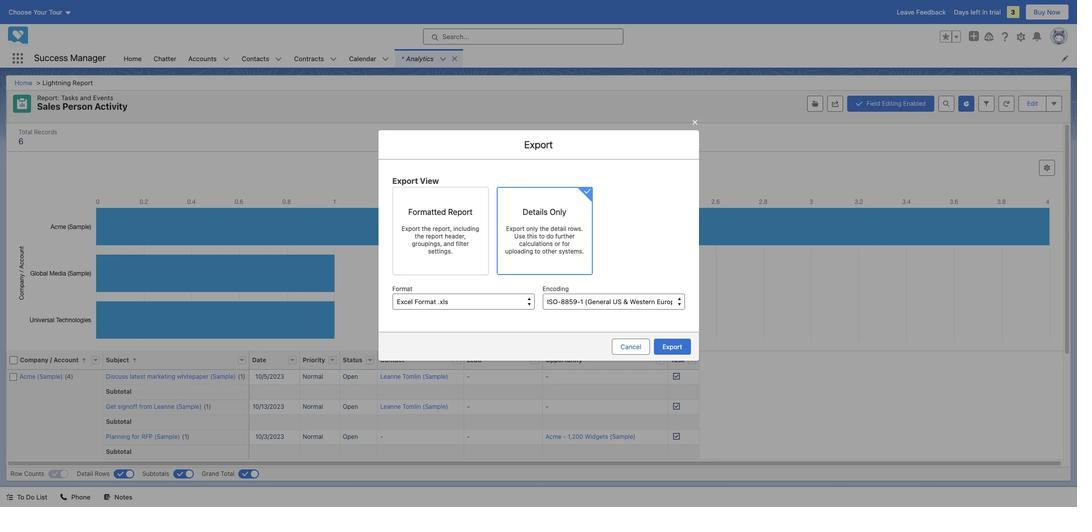 Task type: vqa. For each thing, say whether or not it's contained in the screenshot.
Sync with Geoff (Sample) Minor
no



Task type: describe. For each thing, give the bounding box(es) containing it.
contracts list item
[[288, 49, 343, 68]]

search... button
[[423, 29, 624, 45]]

view
[[420, 176, 439, 185]]

the inside 'export only the detail rows. use this to do further calculations or for uploading to other systems.'
[[540, 225, 549, 233]]

systems.
[[559, 248, 584, 255]]

1 vertical spatial to
[[535, 248, 541, 255]]

report
[[448, 207, 473, 216]]

cancel button
[[613, 339, 650, 355]]

trial
[[990, 8, 1002, 16]]

calendar list item
[[343, 49, 396, 68]]

details only
[[523, 207, 567, 216]]

list containing home
[[118, 49, 1078, 68]]

days
[[955, 8, 970, 16]]

details
[[523, 207, 548, 216]]

buy
[[1035, 8, 1046, 16]]

chatter
[[154, 54, 176, 62]]

calendar link
[[343, 49, 382, 68]]

export inside export "button"
[[663, 343, 683, 351]]

*
[[402, 54, 404, 62]]

list
[[36, 493, 47, 501]]

export for export only the detail rows. use this to do further calculations or for uploading to other systems.
[[506, 225, 525, 233]]

leave feedback link
[[898, 8, 947, 16]]

leave
[[898, 8, 915, 16]]

encoding
[[543, 285, 569, 293]]

in
[[983, 8, 988, 16]]

contacts link
[[236, 49, 275, 68]]

contracts
[[294, 54, 324, 62]]

buy now button
[[1026, 4, 1070, 20]]

feedback
[[917, 8, 947, 16]]

the up groupings,
[[422, 225, 431, 233]]

manager
[[70, 53, 106, 63]]

phone button
[[54, 487, 97, 507]]

home
[[124, 54, 142, 62]]

to do list button
[[0, 487, 53, 507]]

export only the detail rows. use this to do further calculations or for uploading to other systems.
[[506, 225, 584, 255]]

analytics
[[406, 54, 434, 62]]

left
[[971, 8, 981, 16]]

export for export the report, including the report header, groupings, and filter settings.
[[402, 225, 420, 233]]

to
[[17, 493, 24, 501]]

text default image inside "list item"
[[452, 55, 459, 62]]

success
[[34, 53, 68, 63]]

contracts link
[[288, 49, 330, 68]]

notes button
[[98, 487, 139, 507]]

text default image inside phone 'button'
[[60, 494, 67, 501]]

days left in trial
[[955, 8, 1002, 16]]

accounts link
[[182, 49, 223, 68]]

further
[[556, 233, 575, 240]]

chatter link
[[148, 49, 182, 68]]

0 vertical spatial to
[[539, 233, 545, 240]]

contacts
[[242, 54, 269, 62]]

to do list
[[17, 493, 47, 501]]

export for export view
[[393, 176, 418, 185]]

use
[[515, 233, 526, 240]]

search...
[[443, 33, 470, 41]]

settings.
[[428, 248, 453, 255]]

calculations
[[520, 240, 553, 248]]



Task type: locate. For each thing, give the bounding box(es) containing it.
rows.
[[568, 225, 584, 233]]

export the report, including the report header, groupings, and filter settings.
[[402, 225, 480, 255]]

the left report
[[415, 233, 424, 240]]

cancel
[[621, 343, 642, 351]]

text default image inside to do list button
[[6, 494, 13, 501]]

accounts list item
[[182, 49, 236, 68]]

list item
[[396, 49, 463, 68]]

only
[[527, 225, 539, 233]]

text default image inside the notes button
[[104, 494, 111, 501]]

contacts list item
[[236, 49, 288, 68]]

export inside export the report, including the report header, groupings, and filter settings.
[[402, 225, 420, 233]]

notes
[[115, 493, 133, 501]]

now
[[1048, 8, 1061, 16]]

text default image down search...
[[452, 55, 459, 62]]

phone
[[71, 493, 91, 501]]

0 vertical spatial text default image
[[452, 55, 459, 62]]

text default image left the to
[[6, 494, 13, 501]]

accounts
[[189, 54, 217, 62]]

this
[[527, 233, 538, 240]]

filter
[[456, 240, 469, 248]]

group
[[941, 31, 962, 43]]

home link
[[118, 49, 148, 68]]

or
[[555, 240, 561, 248]]

the
[[422, 225, 431, 233], [540, 225, 549, 233], [415, 233, 424, 240]]

0 horizontal spatial text default image
[[6, 494, 13, 501]]

list item containing *
[[396, 49, 463, 68]]

to
[[539, 233, 545, 240], [535, 248, 541, 255]]

text default image for notes
[[104, 494, 111, 501]]

formatted
[[409, 207, 446, 216]]

2 text default image from the left
[[104, 494, 111, 501]]

to left do on the right top
[[539, 233, 545, 240]]

export view
[[393, 176, 439, 185]]

detail
[[551, 225, 567, 233]]

including
[[454, 225, 480, 233]]

for
[[563, 240, 570, 248]]

text default image
[[452, 55, 459, 62], [60, 494, 67, 501]]

text default image left phone on the bottom left of the page
[[60, 494, 67, 501]]

1 horizontal spatial text default image
[[452, 55, 459, 62]]

to left other
[[535, 248, 541, 255]]

* analytics
[[402, 54, 434, 62]]

1 vertical spatial text default image
[[60, 494, 67, 501]]

export
[[525, 139, 553, 150], [393, 176, 418, 185], [402, 225, 420, 233], [506, 225, 525, 233], [663, 343, 683, 351]]

text default image
[[6, 494, 13, 501], [104, 494, 111, 501]]

other
[[543, 248, 558, 255]]

header,
[[445, 233, 466, 240]]

uploading
[[506, 248, 534, 255]]

1 text default image from the left
[[6, 494, 13, 501]]

list
[[118, 49, 1078, 68]]

the right only
[[540, 225, 549, 233]]

buy now
[[1035, 8, 1061, 16]]

formatted report
[[409, 207, 473, 216]]

calendar
[[349, 54, 376, 62]]

text default image left notes
[[104, 494, 111, 501]]

and
[[444, 240, 455, 248]]

3
[[1012, 8, 1016, 16]]

1 horizontal spatial text default image
[[104, 494, 111, 501]]

do
[[547, 233, 554, 240]]

0 horizontal spatial text default image
[[60, 494, 67, 501]]

groupings,
[[412, 240, 442, 248]]

report,
[[433, 225, 452, 233]]

text default image for to do list
[[6, 494, 13, 501]]

only
[[550, 207, 567, 216]]

do
[[26, 493, 35, 501]]

export button
[[654, 339, 691, 355]]

report
[[426, 233, 443, 240]]

success manager
[[34, 53, 106, 63]]

leave feedback
[[898, 8, 947, 16]]

export inside 'export only the detail rows. use this to do further calculations or for uploading to other systems.'
[[506, 225, 525, 233]]

format
[[393, 285, 413, 293]]



